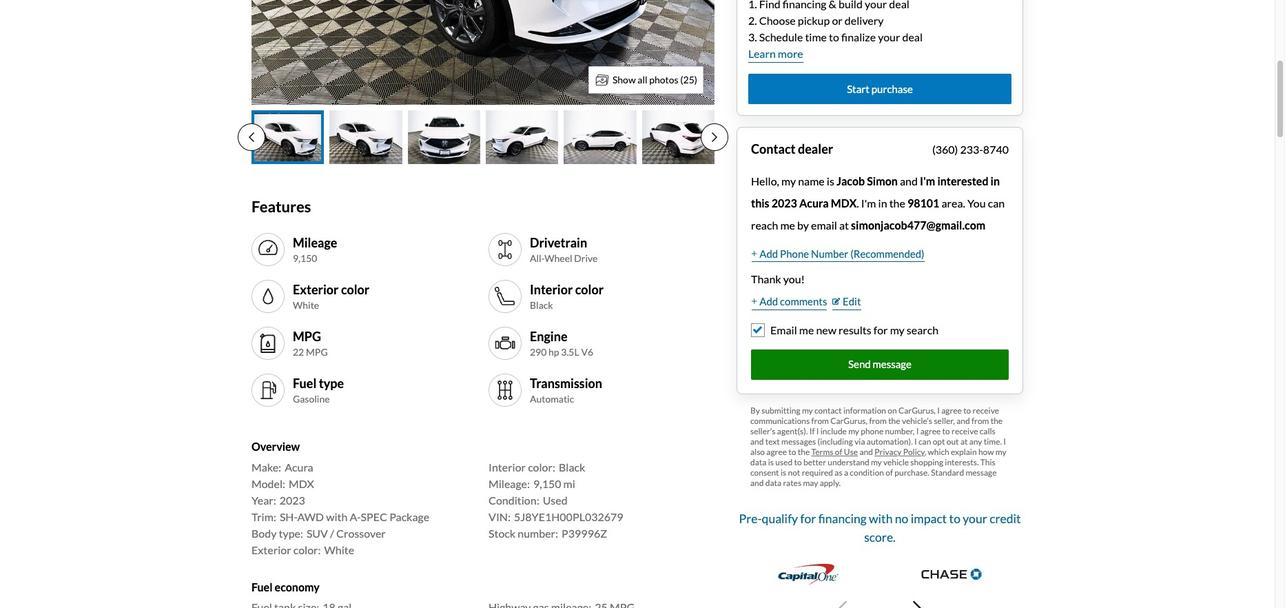 Task type: vqa. For each thing, say whether or not it's contained in the screenshot.
Works
no



Task type: describe. For each thing, give the bounding box(es) containing it.
send message
[[849, 358, 912, 370]]

v6
[[581, 346, 594, 358]]

next page image
[[712, 132, 718, 143]]

make:
[[252, 460, 281, 473]]

thank you!
[[751, 272, 805, 285]]

add comments button
[[751, 293, 828, 311]]

hello,
[[751, 174, 780, 188]]

time.
[[984, 436, 1002, 446]]

0 vertical spatial data
[[751, 457, 767, 467]]

impact
[[911, 512, 947, 526]]

and right seller,
[[957, 415, 970, 426]]

8740
[[984, 143, 1009, 156]]

1 vertical spatial data
[[766, 477, 782, 488]]

sh-
[[280, 510, 298, 523]]

view vehicle photo 4 image
[[486, 110, 559, 164]]

message inside button
[[873, 358, 912, 370]]

privacy policy link
[[875, 446, 925, 457]]

(including
[[818, 436, 853, 446]]

290
[[530, 346, 547, 358]]

to inside pre-qualify for financing with no impact to your credit score.
[[950, 512, 961, 526]]

mileage:
[[489, 477, 530, 490]]

jacob
[[837, 174, 865, 188]]

i right time.
[[1004, 436, 1007, 446]]

fuel for type
[[293, 376, 317, 391]]

how
[[979, 446, 994, 457]]

me inside 'area. you can reach me by email at'
[[781, 219, 795, 232]]

interior for color
[[530, 282, 573, 297]]

at inside 'area. you can reach me by email at'
[[840, 219, 849, 232]]

area. you can reach me by email at
[[751, 197, 1005, 232]]

engine
[[530, 329, 568, 344]]

(25)
[[681, 74, 698, 85]]

calls
[[980, 426, 996, 436]]

color: inside the interior color: black mileage: 9,150 mi condition: used vin: 5j8ye1h00pl032679 stock number: p39996z
[[528, 460, 556, 473]]

, which explain how my data is used to better understand my vehicle shopping interests. this consent is not required as a condition of purchase. standard message and data rates may apply.
[[751, 446, 1007, 488]]

22
[[293, 346, 304, 358]]

drivetrain
[[530, 235, 587, 250]]

condition
[[850, 467, 884, 477]]

transmission
[[530, 376, 603, 391]]

start
[[847, 83, 870, 95]]

of inside , which explain how my data is used to better understand my vehicle shopping interests. this consent is not required as a condition of purchase. standard message and data rates may apply.
[[886, 467, 893, 477]]

color: inside make: acura model: mdx year: 2023 trim: sh-awd with a-spec package body type: suv / crossover exterior color: white
[[293, 543, 321, 556]]

interior color black
[[530, 282, 604, 311]]

via
[[855, 436, 866, 446]]

schedule
[[760, 30, 803, 43]]

0 horizontal spatial is
[[768, 457, 774, 467]]

i right if
[[817, 426, 819, 436]]

seller,
[[934, 415, 955, 426]]

mdx inside make: acura model: mdx year: 2023 trim: sh-awd with a-spec package body type: suv / crossover exterior color: white
[[289, 477, 314, 490]]

start purchase
[[847, 83, 913, 95]]

add phone number (recommended) button
[[751, 245, 926, 263]]

0 vertical spatial mdx
[[831, 197, 857, 210]]

1 vertical spatial in
[[879, 197, 888, 210]]

condition:
[[489, 493, 540, 506]]

0 vertical spatial mpg
[[293, 329, 321, 344]]

exterior inside exterior color white
[[293, 282, 339, 297]]

also
[[751, 446, 765, 457]]

messages
[[782, 436, 816, 446]]

3.5l
[[561, 346, 580, 358]]

chevron right image
[[913, 600, 922, 608]]

more
[[778, 47, 804, 60]]

contact
[[751, 142, 796, 157]]

1 from from the left
[[812, 415, 829, 426]]

out
[[947, 436, 959, 446]]

1 horizontal spatial agree
[[921, 426, 941, 436]]

your for finalize
[[878, 30, 901, 43]]

with inside make: acura model: mdx year: 2023 trim: sh-awd with a-spec package body type: suv / crossover exterior color: white
[[326, 510, 348, 523]]

gasoline
[[293, 393, 330, 405]]

plus image for add comments
[[752, 298, 757, 305]]

i right vehicle's
[[938, 405, 940, 415]]

9,150 inside the interior color: black mileage: 9,150 mi condition: used vin: 5j8ye1h00pl032679 stock number: p39996z
[[534, 477, 562, 490]]

your for to
[[963, 512, 988, 526]]

my left 'vehicle'
[[871, 457, 882, 467]]

mpg image
[[257, 333, 279, 355]]

(360)
[[933, 143, 959, 156]]

terms
[[812, 446, 834, 457]]

phone
[[861, 426, 884, 436]]

credit
[[990, 512, 1021, 526]]

used
[[543, 493, 568, 506]]

add phone number (recommended)
[[760, 247, 925, 260]]

pickup
[[798, 14, 830, 27]]

terms of use and privacy policy
[[812, 446, 925, 457]]

to right seller,
[[964, 405, 972, 415]]

exterior color white
[[293, 282, 370, 311]]

information
[[844, 405, 887, 415]]

all-
[[530, 252, 545, 264]]

0 horizontal spatial of
[[835, 446, 843, 457]]

add comments
[[760, 295, 828, 308]]

0 vertical spatial receive
[[973, 405, 1000, 415]]

opt
[[933, 436, 945, 446]]

black for color
[[530, 299, 553, 311]]

required
[[802, 467, 833, 477]]

view vehicle photo 5 image
[[564, 110, 637, 164]]

5j8ye1h00pl032679
[[514, 510, 624, 523]]

model:
[[252, 477, 285, 490]]

/
[[330, 526, 334, 540]]

white inside exterior color white
[[293, 299, 319, 311]]

with inside pre-qualify for financing with no impact to your credit score.
[[869, 512, 893, 526]]

as
[[835, 467, 843, 477]]

233-
[[961, 143, 984, 156]]

transmission automatic
[[530, 376, 603, 405]]

results
[[839, 323, 872, 336]]

communications
[[751, 415, 810, 426]]

and inside , which explain how my data is used to better understand my vehicle shopping interests. this consent is not required as a condition of purchase. standard message and data rates may apply.
[[751, 477, 764, 488]]

engine 290 hp 3.5l v6
[[530, 329, 594, 358]]

agent(s).
[[777, 426, 808, 436]]

body
[[252, 526, 277, 540]]

2023 inside make: acura model: mdx year: 2023 trim: sh-awd with a-spec package body type: suv / crossover exterior color: white
[[280, 493, 305, 506]]

interior color: black mileage: 9,150 mi condition: used vin: 5j8ye1h00pl032679 stock number: p39996z
[[489, 460, 624, 540]]

overview
[[252, 440, 300, 453]]

policy
[[904, 446, 925, 457]]

white inside make: acura model: mdx year: 2023 trim: sh-awd with a-spec package body type: suv / crossover exterior color: white
[[324, 543, 354, 556]]

edit
[[843, 295, 861, 308]]

0 vertical spatial agree
[[942, 405, 962, 415]]

and right 'simon'
[[900, 174, 918, 188]]

show
[[613, 74, 636, 85]]

1 vertical spatial me
[[800, 323, 814, 336]]

by submitting my contact information on cargurus, i agree to receive communications from cargurus, from the vehicle's seller, and from the seller's agent(s). if i include my phone number, i agree to receive calls and text messages (including via automation). i can opt out at any time. i also agree to the
[[751, 405, 1007, 457]]

2 horizontal spatial is
[[827, 174, 835, 188]]

rates
[[783, 477, 802, 488]]

1 vertical spatial receive
[[952, 426, 979, 436]]

terms of use link
[[812, 446, 858, 457]]

email
[[811, 219, 837, 232]]

my left phone
[[849, 426, 860, 436]]

choose
[[760, 14, 796, 27]]

the up time.
[[991, 415, 1003, 426]]

interested
[[938, 174, 989, 188]]

black for color:
[[559, 460, 586, 473]]

package
[[390, 510, 430, 523]]

view vehicle photo 2 image
[[330, 110, 402, 164]]

email me new results for my search
[[771, 323, 939, 336]]

automatic
[[530, 393, 574, 405]]

photos
[[650, 74, 679, 85]]

show all photos (25)
[[613, 74, 698, 85]]

view vehicle photo 6 image
[[642, 110, 715, 164]]

(recommended)
[[851, 247, 925, 260]]

and left text
[[751, 436, 764, 446]]

i left ,
[[915, 436, 917, 446]]

interior color image
[[494, 286, 516, 308]]

at inside by submitting my contact information on cargurus, i agree to receive communications from cargurus, from the vehicle's seller, and from the seller's agent(s). if i include my phone number, i agree to receive calls and text messages (including via automation). i can opt out at any time. i also agree to the
[[961, 436, 968, 446]]

year:
[[252, 493, 276, 506]]

financing
[[819, 512, 867, 526]]

1 horizontal spatial cargurus,
[[899, 405, 936, 415]]

interior for color:
[[489, 460, 526, 473]]

my left name
[[782, 174, 796, 188]]



Task type: locate. For each thing, give the bounding box(es) containing it.
at right "email"
[[840, 219, 849, 232]]

1 vertical spatial can
[[919, 436, 932, 446]]

simonjacob477@gmail.com
[[851, 219, 986, 232]]

better
[[804, 457, 827, 467]]

receive up calls
[[973, 405, 1000, 415]]

fuel type image
[[257, 379, 279, 402]]

2 horizontal spatial agree
[[942, 405, 962, 415]]

color:
[[528, 460, 556, 473], [293, 543, 321, 556]]

to right impact
[[950, 512, 961, 526]]

1 horizontal spatial exterior
[[293, 282, 339, 297]]

in inside the i'm interested in this
[[991, 174, 1000, 188]]

i'm up 98101
[[920, 174, 936, 188]]

,
[[925, 446, 927, 457]]

0 horizontal spatial white
[[293, 299, 319, 311]]

data down text
[[751, 457, 767, 467]]

2 from from the left
[[870, 415, 887, 426]]

0 vertical spatial me
[[781, 219, 795, 232]]

2 horizontal spatial from
[[972, 415, 990, 426]]

mpg 22 mpg
[[293, 329, 328, 358]]

acura inside make: acura model: mdx year: 2023 trim: sh-awd with a-spec package body type: suv / crossover exterior color: white
[[285, 460, 313, 473]]

1 vertical spatial add
[[760, 295, 778, 308]]

3 from from the left
[[972, 415, 990, 426]]

crossover
[[336, 526, 386, 540]]

1 horizontal spatial black
[[559, 460, 586, 473]]

0 vertical spatial plus image
[[752, 250, 757, 257]]

message
[[873, 358, 912, 370], [966, 467, 997, 477]]

1 horizontal spatial your
[[963, 512, 988, 526]]

black up mi
[[559, 460, 586, 473]]

1 vertical spatial mpg
[[306, 346, 328, 358]]

0 horizontal spatial for
[[801, 512, 816, 526]]

cargurus, up via
[[831, 415, 868, 426]]

on
[[888, 405, 897, 415]]

engine image
[[494, 333, 516, 355]]

i'm
[[920, 174, 936, 188], [862, 197, 877, 210]]

plus image down thank
[[752, 298, 757, 305]]

1 vertical spatial fuel
[[252, 580, 273, 593]]

can left opt
[[919, 436, 932, 446]]

2023 right this
[[772, 197, 797, 210]]

with up /
[[326, 510, 348, 523]]

from up any
[[972, 415, 990, 426]]

exterior color image
[[257, 286, 279, 308]]

0 horizontal spatial exterior
[[252, 543, 291, 556]]

my left search
[[890, 323, 905, 336]]

0 vertical spatial color:
[[528, 460, 556, 473]]

the left 98101
[[890, 197, 906, 210]]

black inside the interior color: black mileage: 9,150 mi condition: used vin: 5j8ye1h00pl032679 stock number: p39996z
[[559, 460, 586, 473]]

your left the deal
[[878, 30, 901, 43]]

message inside , which explain how my data is used to better understand my vehicle shopping interests. this consent is not required as a condition of purchase. standard message and data rates may apply.
[[966, 467, 997, 477]]

and
[[900, 174, 918, 188], [957, 415, 970, 426], [751, 436, 764, 446], [860, 446, 873, 457], [751, 477, 764, 488]]

0 horizontal spatial 2023
[[280, 493, 305, 506]]

0 horizontal spatial agree
[[767, 446, 787, 457]]

0 vertical spatial for
[[874, 323, 888, 336]]

features
[[252, 197, 311, 216]]

mdx right 'model:'
[[289, 477, 314, 490]]

0 vertical spatial 9,150
[[293, 252, 317, 264]]

which
[[928, 446, 950, 457]]

comments
[[780, 295, 828, 308]]

add down thank
[[760, 295, 778, 308]]

interior up mileage:
[[489, 460, 526, 473]]

trim:
[[252, 510, 276, 523]]

plus image for add phone number (recommended)
[[752, 250, 757, 257]]

interests.
[[945, 457, 979, 467]]

9,150 inside the mileage 9,150
[[293, 252, 317, 264]]

me left new
[[800, 323, 814, 336]]

0 horizontal spatial black
[[530, 299, 553, 311]]

color: down suv
[[293, 543, 321, 556]]

1 horizontal spatial message
[[966, 467, 997, 477]]

0 horizontal spatial from
[[812, 415, 829, 426]]

to down agent(s).
[[789, 446, 797, 457]]

fuel inside fuel type gasoline
[[293, 376, 317, 391]]

0 horizontal spatial fuel
[[252, 580, 273, 593]]

learn
[[749, 47, 776, 60]]

exterior down the mileage 9,150
[[293, 282, 339, 297]]

1 vertical spatial color:
[[293, 543, 321, 556]]

i'm right .
[[862, 197, 877, 210]]

2023 up sh-
[[280, 493, 305, 506]]

0 vertical spatial 2023
[[772, 197, 797, 210]]

1 horizontal spatial of
[[886, 467, 893, 477]]

1 vertical spatial 9,150
[[534, 477, 562, 490]]

color inside exterior color white
[[341, 282, 370, 297]]

black up engine
[[530, 299, 553, 311]]

1 vertical spatial acura
[[285, 460, 313, 473]]

fuel for economy
[[252, 580, 273, 593]]

1 horizontal spatial can
[[988, 197, 1005, 210]]

0 vertical spatial exterior
[[293, 282, 339, 297]]

thank
[[751, 272, 782, 285]]

plus image inside add phone number (recommended) button
[[752, 250, 757, 257]]

exterior inside make: acura model: mdx year: 2023 trim: sh-awd with a-spec package body type: suv / crossover exterior color: white
[[252, 543, 291, 556]]

drivetrain image
[[494, 239, 516, 261]]

1 vertical spatial exterior
[[252, 543, 291, 556]]

transmission image
[[494, 379, 516, 402]]

me left the by
[[781, 219, 795, 232]]

plus image
[[752, 250, 757, 257], [752, 298, 757, 305]]

0 vertical spatial i'm
[[920, 174, 936, 188]]

acura for model:
[[285, 460, 313, 473]]

0 vertical spatial add
[[760, 247, 778, 260]]

1 horizontal spatial 2023
[[772, 197, 797, 210]]

shopping
[[911, 457, 944, 467]]

1 vertical spatial i'm
[[862, 197, 877, 210]]

1 horizontal spatial fuel
[[293, 376, 317, 391]]

vin:
[[489, 510, 511, 523]]

2 color from the left
[[575, 282, 604, 297]]

2 vertical spatial agree
[[767, 446, 787, 457]]

type
[[319, 376, 344, 391]]

i
[[938, 405, 940, 415], [817, 426, 819, 436], [917, 426, 919, 436], [915, 436, 917, 446], [1004, 436, 1007, 446]]

to inside , which explain how my data is used to better understand my vehicle shopping interests. this consent is not required as a condition of purchase. standard message and data rates may apply.
[[794, 457, 802, 467]]

0 vertical spatial of
[[835, 446, 843, 457]]

this
[[981, 457, 996, 467]]

the left terms
[[798, 446, 810, 457]]

1 horizontal spatial me
[[800, 323, 814, 336]]

0 horizontal spatial your
[[878, 30, 901, 43]]

1 add from the top
[[760, 247, 778, 260]]

mdx
[[831, 197, 857, 210], [289, 477, 314, 490]]

from up the (including
[[812, 415, 829, 426]]

1 vertical spatial for
[[801, 512, 816, 526]]

of
[[835, 446, 843, 457], [886, 467, 893, 477]]

dealer
[[798, 142, 834, 157]]

if
[[810, 426, 815, 436]]

in
[[991, 174, 1000, 188], [879, 197, 888, 210]]

message down how at the right bottom of page
[[966, 467, 997, 477]]

1 vertical spatial interior
[[489, 460, 526, 473]]

1 horizontal spatial 9,150
[[534, 477, 562, 490]]

1 vertical spatial of
[[886, 467, 893, 477]]

0 vertical spatial interior
[[530, 282, 573, 297]]

1 horizontal spatial for
[[874, 323, 888, 336]]

1 horizontal spatial color
[[575, 282, 604, 297]]

98101
[[908, 197, 940, 210]]

in down 8740
[[991, 174, 1000, 188]]

can inside 'area. you can reach me by email at'
[[988, 197, 1005, 210]]

all
[[638, 74, 648, 85]]

fuel type gasoline
[[293, 376, 344, 405]]

1 vertical spatial mdx
[[289, 477, 314, 490]]

1 horizontal spatial color:
[[528, 460, 556, 473]]

fuel left 'economy'
[[252, 580, 273, 593]]

to
[[829, 30, 840, 43], [964, 405, 972, 415], [943, 426, 950, 436], [789, 446, 797, 457], [794, 457, 802, 467], [950, 512, 961, 526]]

acura for mdx
[[800, 197, 829, 210]]

email
[[771, 323, 797, 336]]

chevron left image
[[839, 600, 847, 608]]

interior inside the interior color: black mileage: 9,150 mi condition: used vin: 5j8ye1h00pl032679 stock number: p39996z
[[489, 460, 526, 473]]

for right results
[[874, 323, 888, 336]]

0 vertical spatial acura
[[800, 197, 829, 210]]

drive
[[574, 252, 598, 264]]

1 color from the left
[[341, 282, 370, 297]]

can right you
[[988, 197, 1005, 210]]

agree
[[942, 405, 962, 415], [921, 426, 941, 436], [767, 446, 787, 457]]

agree up ,
[[921, 426, 941, 436]]

start purchase button
[[749, 74, 1012, 104]]

i right 'number,'
[[917, 426, 919, 436]]

to right used at the right bottom of page
[[794, 457, 802, 467]]

at
[[840, 219, 849, 232], [961, 436, 968, 446]]

mpg right 22
[[306, 346, 328, 358]]

my
[[782, 174, 796, 188], [890, 323, 905, 336], [802, 405, 813, 415], [849, 426, 860, 436], [996, 446, 1007, 457], [871, 457, 882, 467]]

0 vertical spatial your
[[878, 30, 901, 43]]

at right out
[[961, 436, 968, 446]]

0 horizontal spatial color
[[341, 282, 370, 297]]

plus image inside add comments button
[[752, 298, 757, 305]]

interior down wheel
[[530, 282, 573, 297]]

0 vertical spatial in
[[991, 174, 1000, 188]]

0 horizontal spatial cargurus,
[[831, 415, 868, 426]]

1 vertical spatial message
[[966, 467, 997, 477]]

message right the send
[[873, 358, 912, 370]]

can inside by submitting my contact information on cargurus, i agree to receive communications from cargurus, from the vehicle's seller, and from the seller's agent(s). if i include my phone number, i agree to receive calls and text messages (including via automation). i can opt out at any time. i also agree to the
[[919, 436, 932, 446]]

submitting
[[762, 405, 801, 415]]

cargurus,
[[899, 405, 936, 415], [831, 415, 868, 426]]

number:
[[518, 526, 558, 540]]

cargurus, right on
[[899, 405, 936, 415]]

pre-qualify for financing with no impact to your credit score. button
[[737, 504, 1024, 608]]

for
[[874, 323, 888, 336], [801, 512, 816, 526]]

2 plus image from the top
[[752, 298, 757, 305]]

interior inside interior color black
[[530, 282, 573, 297]]

color: up used
[[528, 460, 556, 473]]

to up which
[[943, 426, 950, 436]]

color for exterior color
[[341, 282, 370, 297]]

add for add phone number (recommended)
[[760, 247, 778, 260]]

1 vertical spatial your
[[963, 512, 988, 526]]

view vehicle photo 1 image
[[252, 110, 324, 164]]

add for add comments
[[760, 295, 778, 308]]

0 horizontal spatial at
[[840, 219, 849, 232]]

mileage image
[[257, 239, 279, 261]]

0 vertical spatial at
[[840, 219, 849, 232]]

economy
[[275, 580, 320, 593]]

with up score.
[[869, 512, 893, 526]]

apply.
[[820, 477, 841, 488]]

1 horizontal spatial is
[[781, 467, 787, 477]]

1 vertical spatial 2023
[[280, 493, 305, 506]]

drivetrain all-wheel drive
[[530, 235, 598, 264]]

a
[[844, 467, 849, 477]]

by
[[751, 405, 760, 415]]

white down /
[[324, 543, 354, 556]]

.
[[857, 197, 859, 210]]

0 horizontal spatial acura
[[285, 460, 313, 473]]

explain
[[951, 446, 977, 457]]

2 add from the top
[[760, 295, 778, 308]]

prev page image
[[249, 132, 254, 143]]

agree right also
[[767, 446, 787, 457]]

black
[[530, 299, 553, 311], [559, 460, 586, 473]]

of left use
[[835, 446, 843, 457]]

me
[[781, 219, 795, 232], [800, 323, 814, 336]]

the up automation).
[[889, 415, 901, 426]]

9,150 down mileage
[[293, 252, 317, 264]]

0 horizontal spatial i'm
[[862, 197, 877, 210]]

fuel economy
[[252, 580, 320, 593]]

hp
[[549, 346, 559, 358]]

fuel
[[293, 376, 317, 391], [252, 580, 273, 593]]

tab list
[[238, 110, 729, 164]]

0 vertical spatial white
[[293, 299, 319, 311]]

for inside pre-qualify for financing with no impact to your credit score.
[[801, 512, 816, 526]]

acura down name
[[800, 197, 829, 210]]

is left not
[[781, 467, 787, 477]]

0 vertical spatial fuel
[[293, 376, 317, 391]]

1 horizontal spatial in
[[991, 174, 1000, 188]]

consent
[[751, 467, 779, 477]]

pre-qualify for financing with no impact to your credit score.
[[739, 512, 1021, 544]]

vehicle full photo image
[[252, 0, 715, 104]]

can
[[988, 197, 1005, 210], [919, 436, 932, 446]]

understand
[[828, 457, 870, 467]]

seller's
[[751, 426, 776, 436]]

send message button
[[751, 349, 1009, 380]]

edit image
[[833, 298, 841, 305]]

view vehicle photo 3 image
[[408, 110, 480, 164]]

is right name
[[827, 174, 835, 188]]

exterior down body
[[252, 543, 291, 556]]

0 horizontal spatial 9,150
[[293, 252, 317, 264]]

0 horizontal spatial mdx
[[289, 477, 314, 490]]

1 horizontal spatial at
[[961, 436, 968, 446]]

receive up explain
[[952, 426, 979, 436]]

0 horizontal spatial in
[[879, 197, 888, 210]]

data left rates
[[766, 477, 782, 488]]

0 horizontal spatial me
[[781, 219, 795, 232]]

color inside interior color black
[[575, 282, 604, 297]]

pre-
[[739, 512, 762, 526]]

0 horizontal spatial color:
[[293, 543, 321, 556]]

a-
[[350, 510, 361, 523]]

2023 acura mdx . i'm in the 98101
[[772, 197, 940, 210]]

my right how at the right bottom of page
[[996, 446, 1007, 457]]

exterior
[[293, 282, 339, 297], [252, 543, 291, 556]]

new
[[817, 323, 837, 336]]

1 vertical spatial white
[[324, 543, 354, 556]]

mdx down jacob
[[831, 197, 857, 210]]

number,
[[886, 426, 915, 436]]

color for interior color
[[575, 282, 604, 297]]

1 horizontal spatial mdx
[[831, 197, 857, 210]]

text
[[766, 436, 780, 446]]

of down privacy
[[886, 467, 893, 477]]

1 horizontal spatial acura
[[800, 197, 829, 210]]

0 horizontal spatial can
[[919, 436, 932, 446]]

i'm interested in this
[[751, 174, 1000, 210]]

0 vertical spatial black
[[530, 299, 553, 311]]

1 vertical spatial at
[[961, 436, 968, 446]]

black inside interior color black
[[530, 299, 553, 311]]

0 horizontal spatial interior
[[489, 460, 526, 473]]

for right the qualify
[[801, 512, 816, 526]]

9,150 up used
[[534, 477, 562, 490]]

in down 'simon'
[[879, 197, 888, 210]]

qualify
[[762, 512, 798, 526]]

is left used at the right bottom of page
[[768, 457, 774, 467]]

white up mpg 22 mpg
[[293, 299, 319, 311]]

to down or
[[829, 30, 840, 43]]

add up thank
[[760, 247, 778, 260]]

fuel up gasoline in the left bottom of the page
[[293, 376, 317, 391]]

your inside choose pickup or delivery schedule time to finalize your deal learn more
[[878, 30, 901, 43]]

0 vertical spatial can
[[988, 197, 1005, 210]]

acura
[[800, 197, 829, 210], [285, 460, 313, 473]]

1 horizontal spatial i'm
[[920, 174, 936, 188]]

plus image up thank
[[752, 250, 757, 257]]

to inside choose pickup or delivery schedule time to finalize your deal learn more
[[829, 30, 840, 43]]

your left credit
[[963, 512, 988, 526]]

interior
[[530, 282, 573, 297], [489, 460, 526, 473]]

1 horizontal spatial from
[[870, 415, 887, 426]]

and right use
[[860, 446, 873, 457]]

1 horizontal spatial with
[[869, 512, 893, 526]]

vehicle's
[[902, 415, 933, 426]]

mpg up 22
[[293, 329, 321, 344]]

simon
[[867, 174, 898, 188]]

0 vertical spatial message
[[873, 358, 912, 370]]

acura down overview
[[285, 460, 313, 473]]

agree up out
[[942, 405, 962, 415]]

1 vertical spatial agree
[[921, 426, 941, 436]]

0 horizontal spatial with
[[326, 510, 348, 523]]

wheel
[[545, 252, 573, 264]]

and down also
[[751, 477, 764, 488]]

1 vertical spatial black
[[559, 460, 586, 473]]

i'm inside the i'm interested in this
[[920, 174, 936, 188]]

my left contact
[[802, 405, 813, 415]]

from left on
[[870, 415, 887, 426]]

1 plus image from the top
[[752, 250, 757, 257]]

your inside pre-qualify for financing with no impact to your credit score.
[[963, 512, 988, 526]]

1 vertical spatial plus image
[[752, 298, 757, 305]]

include
[[821, 426, 847, 436]]

1 horizontal spatial white
[[324, 543, 354, 556]]

2023
[[772, 197, 797, 210], [280, 493, 305, 506]]



